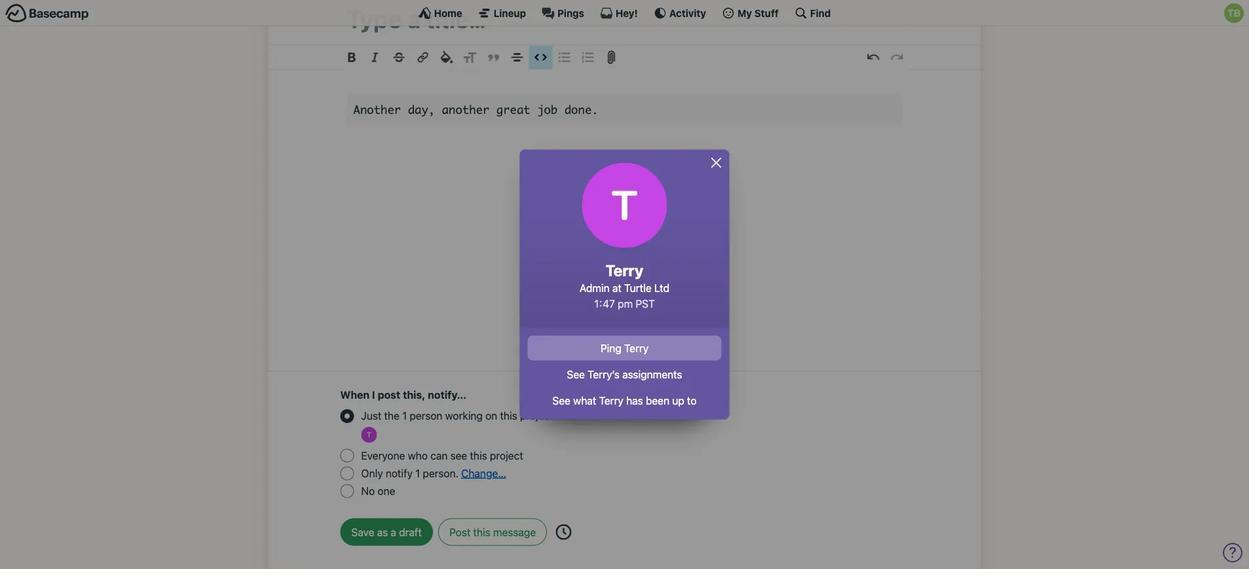 Task type: vqa. For each thing, say whether or not it's contained in the screenshot.
the middle Terry
yes



Task type: describe. For each thing, give the bounding box(es) containing it.
home
[[434, 7, 462, 19]]

1 vertical spatial project
[[490, 450, 523, 462]]

1 for just the 1 person working on this project
[[402, 410, 407, 423]]

find button
[[795, 7, 831, 20]]

1 vertical spatial this
[[470, 450, 487, 462]]

has
[[626, 394, 643, 407]]

terry's
[[588, 368, 620, 381]]

hey!
[[616, 7, 638, 19]]

only
[[361, 468, 383, 480]]

notify
[[386, 468, 413, 480]]

when
[[340, 389, 370, 402]]

this,
[[403, 389, 426, 402]]

1 for only notify 1 person. change…
[[416, 468, 420, 480]]

on
[[486, 410, 497, 423]]

2 vertical spatial terry
[[599, 394, 624, 407]]

terry image
[[361, 428, 377, 443]]

Write away… text field
[[308, 70, 942, 355]]

47
[[603, 297, 615, 310]]

ping terry link
[[528, 336, 722, 361]]

only notify 1 person. change…
[[361, 468, 506, 480]]

ping
[[601, 342, 622, 354]]

see what terry has been up to link
[[528, 388, 722, 413]]

another
[[354, 103, 401, 117]]

draft
[[399, 527, 422, 539]]

just
[[361, 410, 382, 423]]

what
[[573, 394, 597, 407]]

tim burton image
[[1225, 3, 1244, 23]]

0 vertical spatial this
[[500, 410, 517, 423]]

one
[[378, 485, 395, 498]]

everyone
[[361, 450, 405, 462]]

another day, another great job done.
[[354, 103, 599, 117]]

just the 1 person working on this project
[[361, 410, 554, 423]]

terry admin           at           turtle ltd 1 : 47 pm pst
[[580, 261, 670, 310]]

post
[[378, 389, 400, 402]]

who
[[408, 450, 428, 462]]

see what terry has been up to
[[553, 394, 697, 407]]

terry inside "link"
[[624, 342, 649, 354]]

main element
[[0, 0, 1250, 26]]

pst
[[636, 297, 655, 310]]

working
[[445, 410, 483, 423]]

as
[[377, 527, 388, 539]]

see
[[451, 450, 467, 462]]

day,
[[408, 103, 435, 117]]

person
[[410, 410, 443, 423]]



Task type: locate. For each thing, give the bounding box(es) containing it.
terry up at
[[606, 261, 644, 279]]

see
[[567, 368, 585, 381], [553, 394, 571, 407]]

person.
[[423, 468, 459, 480]]

notify…
[[428, 389, 467, 402]]

pings button
[[542, 7, 584, 20]]

job
[[537, 103, 558, 117]]

terry right ping
[[624, 342, 649, 354]]

1 down who
[[416, 468, 420, 480]]

save as a draft button
[[340, 519, 433, 547]]

change…
[[461, 468, 506, 480]]

1 horizontal spatial 1
[[416, 468, 420, 480]]

pm
[[618, 297, 633, 310]]

terry image
[[582, 163, 667, 248]]

0 vertical spatial 1
[[594, 297, 599, 310]]

see left 'what'
[[553, 394, 571, 407]]

2 vertical spatial 1
[[416, 468, 420, 480]]

activity
[[670, 7, 706, 19]]

post this message
[[450, 527, 536, 539]]

the
[[384, 410, 400, 423]]

done.
[[565, 103, 599, 117]]

been
[[646, 394, 670, 407]]

this
[[500, 410, 517, 423], [470, 450, 487, 462], [473, 527, 491, 539]]

post
[[450, 527, 471, 539]]

:
[[600, 296, 602, 309]]

2 horizontal spatial 1
[[594, 297, 599, 310]]

ping terry
[[601, 342, 649, 354]]

lineup
[[494, 7, 526, 19]]

admin
[[580, 282, 610, 294]]

0 horizontal spatial 1
[[402, 410, 407, 423]]

project up change… button
[[490, 450, 523, 462]]

when i post this, notify…
[[340, 389, 467, 402]]

0 vertical spatial terry
[[606, 261, 644, 279]]

change… button
[[461, 466, 506, 482]]

this inside button
[[473, 527, 491, 539]]

see for see terry's assignments
[[567, 368, 585, 381]]

0 vertical spatial see
[[567, 368, 585, 381]]

terry left has
[[599, 394, 624, 407]]

can
[[431, 450, 448, 462]]

assignments
[[623, 368, 682, 381]]

message
[[493, 527, 536, 539]]

see terry's assignments link
[[528, 362, 722, 387]]

1 inside terry admin           at           turtle ltd 1 : 47 pm pst
[[594, 297, 599, 310]]

2 vertical spatial this
[[473, 527, 491, 539]]

terry inside terry admin           at           turtle ltd 1 : 47 pm pst
[[606, 261, 644, 279]]

1 left ':' in the left of the page
[[594, 297, 599, 310]]

activity link
[[654, 7, 706, 20]]

great
[[497, 103, 531, 117]]

1
[[594, 297, 599, 310], [402, 410, 407, 423], [416, 468, 420, 480]]

to
[[687, 394, 697, 407]]

this right on
[[500, 410, 517, 423]]

see for see what terry has been up to
[[553, 394, 571, 407]]

save as a draft
[[352, 527, 422, 539]]

pings
[[558, 7, 584, 19]]

find
[[810, 7, 831, 19]]

1 vertical spatial terry
[[624, 342, 649, 354]]

i
[[372, 389, 375, 402]]

Type a title… text field
[[347, 4, 903, 33]]

1 vertical spatial 1
[[402, 410, 407, 423]]

save
[[352, 527, 374, 539]]

1 right the the on the left
[[402, 410, 407, 423]]

home link
[[418, 7, 462, 20]]

this right post
[[473, 527, 491, 539]]

hey! button
[[600, 7, 638, 20]]

no one
[[361, 485, 395, 498]]

everyone         who can see this project
[[361, 450, 523, 462]]

terry
[[606, 261, 644, 279], [624, 342, 649, 354], [599, 394, 624, 407]]

0 vertical spatial project
[[520, 410, 554, 423]]

this up change… button
[[470, 450, 487, 462]]

at
[[613, 282, 622, 294]]

see up 'what'
[[567, 368, 585, 381]]

project right on
[[520, 410, 554, 423]]

lineup link
[[478, 7, 526, 20]]

1 vertical spatial see
[[553, 394, 571, 407]]

project
[[520, 410, 554, 423], [490, 450, 523, 462]]

up
[[672, 394, 685, 407]]

no
[[361, 485, 375, 498]]

schedule this to post later image
[[556, 525, 572, 541]]

turtle
[[624, 282, 652, 294]]

see terry's assignments
[[567, 368, 682, 381]]

another
[[442, 103, 490, 117]]

a
[[391, 527, 396, 539]]

ltd
[[655, 282, 670, 294]]

post this message button
[[438, 519, 547, 547]]



